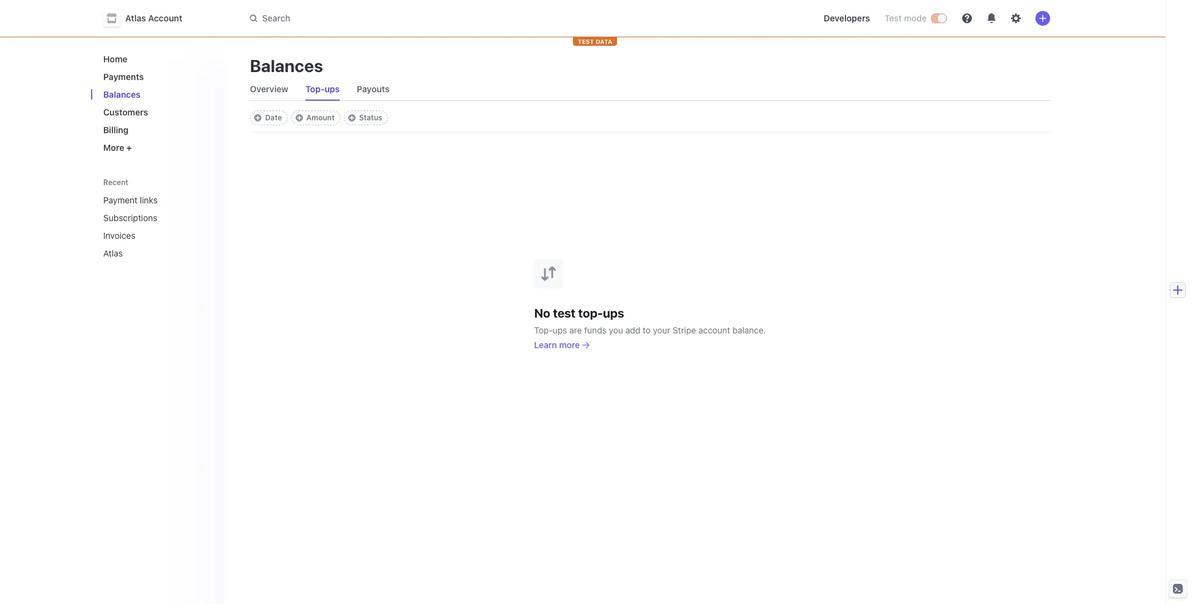 Task type: describe. For each thing, give the bounding box(es) containing it.
top-ups
[[306, 84, 340, 94]]

search
[[262, 13, 290, 23]]

payouts
[[357, 84, 390, 94]]

links
[[140, 195, 158, 205]]

toolbar containing date
[[250, 111, 388, 125]]

customers
[[103, 107, 148, 117]]

balance.
[[733, 325, 766, 335]]

top-
[[579, 306, 603, 320]]

account
[[148, 13, 182, 23]]

balances inside core navigation links element
[[103, 89, 141, 100]]

recent element
[[91, 190, 226, 264]]

more +
[[103, 142, 132, 153]]

help image
[[963, 13, 973, 23]]

settings image
[[1012, 13, 1022, 23]]

top-ups are funds you add to your stripe account balance.
[[535, 325, 766, 335]]

status
[[359, 113, 383, 122]]

invoices
[[103, 230, 136, 241]]

billing link
[[98, 120, 216, 140]]

top- for top-ups
[[306, 84, 325, 94]]

payment
[[103, 195, 138, 205]]

are
[[570, 325, 582, 335]]

amount
[[307, 113, 335, 122]]

stripe
[[673, 325, 697, 335]]

payment links link
[[98, 190, 199, 210]]

Search search field
[[243, 7, 588, 30]]

add date image
[[254, 114, 262, 122]]

test data
[[578, 38, 613, 45]]

atlas for atlas
[[103, 248, 123, 259]]

home link
[[98, 49, 216, 69]]

invoices link
[[98, 226, 199, 246]]

mode
[[905, 13, 927, 23]]

customers link
[[98, 102, 216, 122]]

no
[[535, 306, 551, 320]]

core navigation links element
[[98, 49, 216, 158]]

ups for top-ups
[[325, 84, 340, 94]]

atlas link
[[98, 243, 199, 264]]

balances link
[[98, 84, 216, 105]]

payment links
[[103, 195, 158, 205]]

recent
[[103, 178, 128, 187]]

top- for top-ups are funds you add to your stripe account balance.
[[535, 325, 553, 335]]

add
[[626, 325, 641, 335]]



Task type: vqa. For each thing, say whether or not it's contained in the screenshot.
search field at the left of the page
no



Task type: locate. For each thing, give the bounding box(es) containing it.
balances down payments
[[103, 89, 141, 100]]

tab list
[[245, 78, 1051, 101]]

0 vertical spatial atlas
[[125, 13, 146, 23]]

ups up you
[[603, 306, 625, 320]]

atlas left the account
[[125, 13, 146, 23]]

funds
[[585, 325, 607, 335]]

atlas inside button
[[125, 13, 146, 23]]

1 vertical spatial top-
[[535, 325, 553, 335]]

top- inside tab list
[[306, 84, 325, 94]]

1 horizontal spatial ups
[[553, 325, 568, 335]]

tab list containing overview
[[245, 78, 1051, 101]]

no test top-ups
[[535, 306, 625, 320]]

test
[[578, 38, 594, 45]]

billing
[[103, 125, 129, 135]]

more
[[560, 340, 580, 350]]

+
[[127, 142, 132, 153]]

test
[[553, 306, 576, 320]]

you
[[609, 325, 624, 335]]

1 vertical spatial ups
[[603, 306, 625, 320]]

add amount image
[[296, 114, 303, 122]]

0 vertical spatial top-
[[306, 84, 325, 94]]

atlas
[[125, 13, 146, 23], [103, 248, 123, 259]]

1 horizontal spatial top-
[[535, 325, 553, 335]]

1 horizontal spatial atlas
[[125, 13, 146, 23]]

to
[[643, 325, 651, 335]]

top- up amount
[[306, 84, 325, 94]]

payments
[[103, 72, 144, 82]]

ups up amount
[[325, 84, 340, 94]]

1 horizontal spatial balances
[[250, 56, 323, 76]]

payouts link
[[352, 81, 395, 98]]

learn
[[535, 340, 557, 350]]

0 horizontal spatial atlas
[[103, 248, 123, 259]]

learn more link
[[535, 339, 590, 351]]

overview link
[[245, 81, 293, 98]]

0 horizontal spatial top-
[[306, 84, 325, 94]]

1 vertical spatial atlas
[[103, 248, 123, 259]]

learn more
[[535, 340, 580, 350]]

0 horizontal spatial ups
[[325, 84, 340, 94]]

top- up the learn on the left bottom of page
[[535, 325, 553, 335]]

0 horizontal spatial balances
[[103, 89, 141, 100]]

data
[[596, 38, 613, 45]]

0 vertical spatial ups
[[325, 84, 340, 94]]

top-ups link
[[301, 81, 345, 98]]

2 vertical spatial ups
[[553, 325, 568, 335]]

atlas inside recent element
[[103, 248, 123, 259]]

overview
[[250, 84, 289, 94]]

developers
[[824, 13, 871, 23]]

ups for top-ups are funds you add to your stripe account balance.
[[553, 325, 568, 335]]

balances
[[250, 56, 323, 76], [103, 89, 141, 100]]

atlas for atlas account
[[125, 13, 146, 23]]

atlas account button
[[103, 10, 195, 27]]

toolbar
[[250, 111, 388, 125]]

atlas account
[[125, 13, 182, 23]]

account
[[699, 325, 731, 335]]

Search text field
[[243, 7, 588, 30]]

more
[[103, 142, 124, 153]]

ups up learn more at the left bottom
[[553, 325, 568, 335]]

atlas down invoices at left top
[[103, 248, 123, 259]]

date
[[265, 113, 282, 122]]

add status image
[[348, 114, 356, 122]]

2 horizontal spatial ups
[[603, 306, 625, 320]]

test mode
[[885, 13, 927, 23]]

payments link
[[98, 67, 216, 87]]

ups
[[325, 84, 340, 94], [603, 306, 625, 320], [553, 325, 568, 335]]

0 vertical spatial balances
[[250, 56, 323, 76]]

developers link
[[819, 9, 875, 28]]

top-
[[306, 84, 325, 94], [535, 325, 553, 335]]

1 vertical spatial balances
[[103, 89, 141, 100]]

subscriptions link
[[98, 208, 199, 228]]

subscriptions
[[103, 213, 157, 223]]

home
[[103, 54, 128, 64]]

your
[[653, 325, 671, 335]]

test
[[885, 13, 902, 23]]

recent navigation links element
[[91, 172, 226, 264]]

balances up overview
[[250, 56, 323, 76]]



